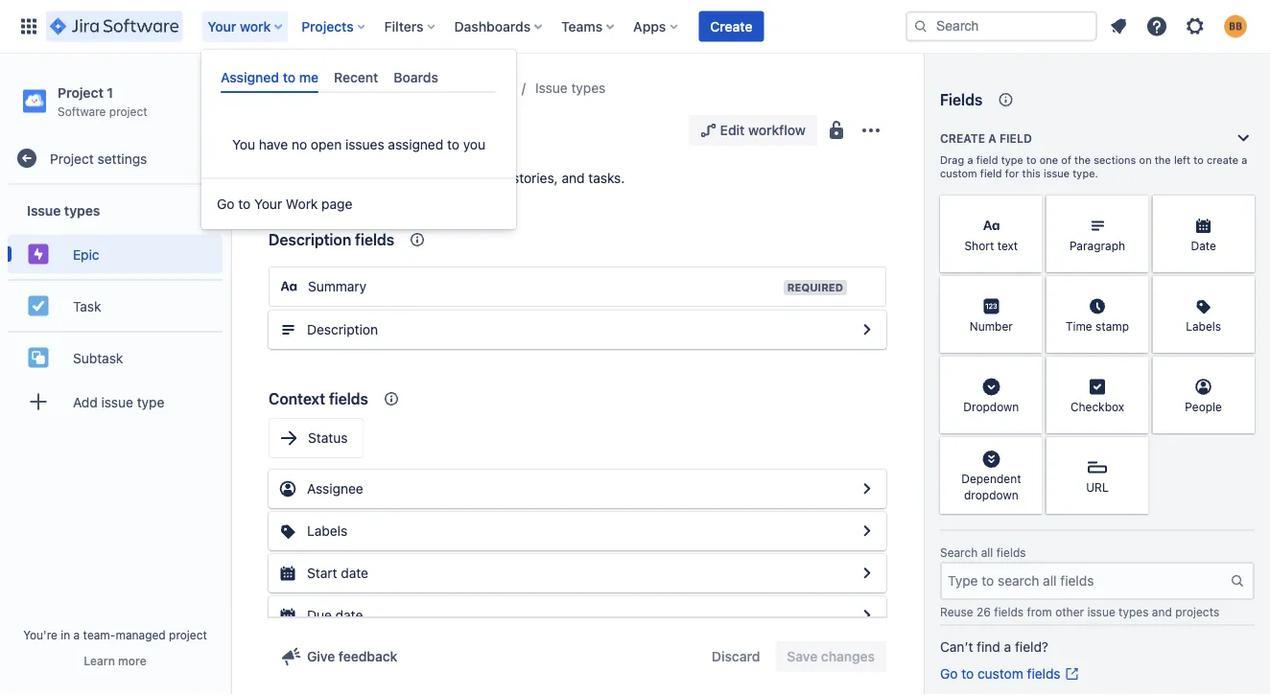 Task type: locate. For each thing, give the bounding box(es) containing it.
1 inside project 1 software project
[[107, 84, 113, 100]]

1 horizontal spatial settings
[[463, 80, 512, 96]]

open field configuration image inside assignee button
[[856, 478, 879, 501]]

1 vertical spatial issue
[[27, 202, 61, 218]]

0 vertical spatial and
[[562, 170, 585, 186]]

issue
[[1044, 167, 1070, 180], [101, 394, 133, 410], [1088, 605, 1116, 619]]

group
[[8, 185, 223, 433]]

context fields
[[269, 390, 368, 408]]

1
[[386, 80, 392, 96], [107, 84, 113, 100]]

notifications image
[[1107, 15, 1130, 38]]

field
[[1000, 131, 1032, 145], [976, 154, 998, 166], [980, 167, 1002, 180]]

give feedback button
[[269, 642, 409, 673]]

reuse 26 fields from other issue types and projects
[[940, 605, 1220, 619]]

open field configuration image inside due date button
[[856, 604, 879, 628]]

field for drag
[[976, 154, 998, 166]]

a right in
[[74, 628, 80, 642]]

settings
[[463, 80, 512, 96], [97, 150, 147, 166]]

issue right "other" on the bottom
[[1088, 605, 1116, 619]]

1 the from the left
[[1075, 154, 1091, 166]]

1 horizontal spatial epic
[[301, 117, 344, 144]]

description inside description button
[[307, 322, 378, 338]]

1 horizontal spatial and
[[1152, 605, 1172, 619]]

and for projects
[[1152, 605, 1172, 619]]

go for go to custom fields
[[940, 666, 958, 682]]

banner
[[0, 0, 1270, 54]]

dashboards
[[454, 18, 531, 34]]

create up drag
[[940, 131, 985, 145]]

recent
[[334, 69, 378, 85]]

go to custom fields
[[940, 666, 1061, 682]]

edit workflow button
[[690, 115, 817, 146]]

types down teams popup button
[[571, 80, 606, 96]]

the up type.
[[1075, 154, 1091, 166]]

2 vertical spatial field
[[980, 167, 1002, 180]]

1 for project 1
[[386, 80, 392, 96]]

1 horizontal spatial the
[[1155, 154, 1171, 166]]

issue for group containing issue types
[[27, 202, 61, 218]]

description
[[269, 231, 351, 249], [307, 322, 378, 338]]

type up for
[[1001, 154, 1024, 166]]

labels down date
[[1186, 319, 1222, 333]]

assigned to me
[[221, 69, 319, 85]]

go
[[217, 196, 235, 212], [940, 666, 958, 682]]

issues
[[345, 137, 384, 153]]

primary element
[[12, 0, 906, 53]]

project down software
[[50, 150, 94, 166]]

1 vertical spatial labels
[[307, 523, 348, 539]]

1 horizontal spatial your
[[254, 196, 282, 212]]

project right managed
[[169, 628, 207, 642]]

issue types for group containing issue types
[[27, 202, 100, 218]]

go down "you"
[[217, 196, 235, 212]]

1 horizontal spatial go
[[940, 666, 958, 682]]

open field configuration image
[[856, 319, 879, 342], [856, 562, 879, 585], [856, 604, 879, 628]]

2 more information image from the left
[[1230, 278, 1253, 301]]

issue types down "teams"
[[535, 80, 606, 96]]

1 vertical spatial field
[[976, 154, 998, 166]]

epic up "task"
[[73, 246, 99, 262]]

0 horizontal spatial create
[[710, 18, 753, 34]]

date inside due date button
[[336, 608, 363, 624]]

labels for open field configuration image inside the labels button
[[307, 523, 348, 539]]

bugs,
[[474, 170, 509, 186]]

2 vertical spatial types
[[1119, 605, 1149, 619]]

learn
[[84, 654, 115, 668]]

1 vertical spatial date
[[336, 608, 363, 624]]

date right due
[[336, 608, 363, 624]]

date
[[1191, 239, 1217, 252]]

1 for project 1 software project
[[107, 84, 113, 100]]

1 vertical spatial go
[[940, 666, 958, 682]]

project settings link down software
[[8, 139, 223, 178]]

more information about the context fields image
[[406, 228, 429, 251], [380, 388, 403, 411]]

of right one
[[1061, 154, 1072, 166]]

1 vertical spatial issue
[[101, 394, 133, 410]]

0 vertical spatial of
[[1061, 154, 1072, 166]]

go inside go to your work page link
[[217, 196, 235, 212]]

0 vertical spatial project settings link
[[415, 77, 512, 100]]

1 vertical spatial projects
[[265, 80, 315, 96]]

labels button
[[269, 512, 887, 551]]

0 vertical spatial project settings
[[415, 80, 512, 96]]

go down can't
[[940, 666, 958, 682]]

your work button
[[202, 11, 290, 42]]

dashboards button
[[449, 11, 550, 42]]

1 horizontal spatial more information about the context fields image
[[406, 228, 429, 251]]

add issue type button
[[8, 383, 223, 421]]

0 vertical spatial epic
[[301, 117, 344, 144]]

project right software
[[109, 104, 147, 118]]

to
[[283, 69, 296, 85], [447, 137, 460, 153], [1027, 154, 1037, 166], [1194, 154, 1204, 166], [238, 196, 251, 212], [962, 666, 974, 682]]

start
[[307, 566, 337, 581]]

0 vertical spatial issue
[[535, 80, 568, 96]]

description down the summary
[[307, 322, 378, 338]]

issue types up epic link
[[27, 202, 100, 218]]

date inside start date button
[[341, 566, 368, 581]]

0 horizontal spatial go
[[217, 196, 235, 212]]

types inside group
[[64, 202, 100, 218]]

0 vertical spatial open field configuration image
[[856, 478, 879, 501]]

0 vertical spatial type
[[1001, 154, 1024, 166]]

1 vertical spatial type
[[137, 394, 164, 410]]

more information image for checkbox
[[1124, 359, 1147, 382]]

project settings up you
[[415, 80, 512, 96]]

open field configuration image
[[856, 478, 879, 501], [856, 520, 879, 543]]

projects up me
[[302, 18, 354, 34]]

subtask link
[[8, 339, 223, 377]]

more information image
[[1018, 278, 1041, 301], [1230, 278, 1253, 301]]

0 vertical spatial project
[[109, 104, 147, 118]]

2 vertical spatial open field configuration image
[[856, 604, 879, 628]]

fields right "26"
[[994, 605, 1024, 619]]

types down type to search all fields text box
[[1119, 605, 1149, 619]]

project 1 link
[[339, 77, 392, 100]]

1 vertical spatial types
[[64, 202, 100, 218]]

projects for projects link
[[265, 80, 315, 96]]

epic right issue type icon
[[301, 117, 344, 144]]

in
[[61, 628, 70, 642]]

more information image
[[1018, 198, 1041, 221], [1230, 198, 1253, 221], [1124, 278, 1147, 301], [1018, 359, 1041, 382], [1124, 359, 1147, 382], [1230, 359, 1253, 382], [1018, 439, 1041, 462]]

required
[[788, 282, 843, 294]]

1 horizontal spatial types
[[571, 80, 606, 96]]

settings down project 1 software project
[[97, 150, 147, 166]]

0 horizontal spatial your
[[207, 18, 236, 34]]

1 vertical spatial of
[[411, 170, 424, 186]]

field down create a field at the right of page
[[976, 154, 998, 166]]

projects up issue type icon
[[265, 80, 315, 96]]

type inside button
[[137, 394, 164, 410]]

0 vertical spatial issue
[[1044, 167, 1070, 180]]

stamp
[[1096, 319, 1129, 333]]

0 vertical spatial go
[[217, 196, 235, 212]]

tab list
[[213, 61, 505, 93]]

more information image for dependent dropdown
[[1018, 439, 1041, 462]]

type.
[[1073, 167, 1098, 180]]

sections
[[1094, 154, 1136, 166]]

a right drag
[[968, 154, 973, 166]]

issue down one
[[1044, 167, 1070, 180]]

0 horizontal spatial of
[[411, 170, 424, 186]]

a
[[988, 131, 997, 145], [968, 154, 973, 166], [1242, 154, 1248, 166], [74, 628, 80, 642], [1004, 640, 1012, 655]]

epics
[[269, 170, 302, 186]]

this
[[1022, 167, 1041, 180]]

other
[[1056, 605, 1084, 619]]

2 vertical spatial issue
[[1088, 605, 1116, 619]]

1 open field configuration image from the top
[[856, 478, 879, 501]]

custom down drag
[[940, 167, 977, 180]]

project inside project 1 software project
[[58, 84, 103, 100]]

type inside drag a field type to one of the sections on the left to create a custom field for this issue type.
[[1001, 154, 1024, 166]]

0 horizontal spatial project
[[109, 104, 147, 118]]

3 open field configuration image from the top
[[856, 604, 879, 628]]

0 horizontal spatial more information about the context fields image
[[380, 388, 403, 411]]

1 vertical spatial and
[[1152, 605, 1172, 619]]

and left tasks.
[[562, 170, 585, 186]]

1 vertical spatial more information about the context fields image
[[380, 388, 403, 411]]

feedback
[[339, 649, 398, 665]]

the right 'on'
[[1155, 154, 1171, 166]]

description fields
[[269, 231, 394, 249]]

0 vertical spatial labels
[[1186, 319, 1222, 333]]

types up epic group
[[64, 202, 100, 218]]

type down subtask link
[[137, 394, 164, 410]]

0 vertical spatial custom
[[940, 167, 977, 180]]

dependent
[[962, 472, 1021, 486]]

more information about the context fields image for context fields
[[380, 388, 403, 411]]

open field configuration image inside labels button
[[856, 520, 879, 543]]

add issue type image
[[27, 391, 50, 414]]

projects
[[1176, 605, 1220, 619]]

workflow
[[748, 122, 806, 138]]

fields left this link will be opened in a new tab icon
[[1027, 666, 1061, 682]]

this link will be opened in a new tab image
[[1065, 667, 1080, 682]]

1 vertical spatial description
[[307, 322, 378, 338]]

of left related
[[411, 170, 424, 186]]

the
[[1075, 154, 1091, 166], [1155, 154, 1171, 166]]

open field configuration image for start
[[856, 562, 879, 585]]

0 horizontal spatial types
[[64, 202, 100, 218]]

0 horizontal spatial 1
[[107, 84, 113, 100]]

1 vertical spatial issue types
[[27, 202, 100, 218]]

0 horizontal spatial settings
[[97, 150, 147, 166]]

project
[[339, 80, 382, 96], [415, 80, 459, 96], [58, 84, 103, 100], [50, 150, 94, 166]]

1 horizontal spatial project
[[169, 628, 207, 642]]

2 open field configuration image from the top
[[856, 520, 879, 543]]

0 horizontal spatial labels
[[307, 523, 348, 539]]

projects button
[[296, 11, 373, 42]]

work
[[240, 18, 271, 34]]

issue down "teams"
[[535, 80, 568, 96]]

project settings link
[[415, 77, 512, 100], [8, 139, 223, 178]]

1 horizontal spatial 1
[[386, 80, 392, 96]]

open field configuration image inside start date button
[[856, 562, 879, 585]]

0 vertical spatial description
[[269, 231, 351, 249]]

0 vertical spatial date
[[341, 566, 368, 581]]

1 horizontal spatial type
[[1001, 154, 1024, 166]]

more information image for date
[[1230, 198, 1253, 221]]

0 horizontal spatial issue
[[101, 394, 133, 410]]

1 vertical spatial your
[[254, 196, 282, 212]]

you
[[232, 137, 255, 153]]

open field configuration image inside description button
[[856, 319, 879, 342]]

description down the work
[[269, 231, 351, 249]]

2 horizontal spatial issue
[[1088, 605, 1116, 619]]

create inside button
[[710, 18, 753, 34]]

0 horizontal spatial type
[[137, 394, 164, 410]]

start date
[[307, 566, 368, 581]]

0 horizontal spatial epic
[[73, 246, 99, 262]]

jira software image
[[50, 15, 179, 38], [50, 15, 179, 38]]

settings up you
[[463, 80, 512, 96]]

a down more information about the fields image
[[988, 131, 997, 145]]

0 horizontal spatial more information image
[[1018, 278, 1041, 301]]

0 horizontal spatial project settings
[[50, 150, 147, 166]]

1 vertical spatial epic
[[73, 246, 99, 262]]

labels for more information icon associated with labels
[[1186, 319, 1222, 333]]

issue inside group
[[27, 202, 61, 218]]

learn more button
[[84, 653, 146, 669]]

2 open field configuration image from the top
[[856, 562, 879, 585]]

on
[[1139, 154, 1152, 166]]

for
[[1005, 167, 1019, 180]]

you
[[463, 137, 486, 153]]

project up software
[[58, 84, 103, 100]]

issue inside add issue type button
[[101, 394, 133, 410]]

0 horizontal spatial issue types
[[27, 202, 100, 218]]

dropdown
[[964, 489, 1019, 502]]

labels
[[1186, 319, 1222, 333], [307, 523, 348, 539]]

field up for
[[1000, 131, 1032, 145]]

labels up start
[[307, 523, 348, 539]]

project inside project 1 software project
[[109, 104, 147, 118]]

more information image for number
[[1018, 278, 1041, 301]]

issue types for the 'issue types' link
[[535, 80, 606, 96]]

1 more information image from the left
[[1018, 278, 1041, 301]]

1 horizontal spatial create
[[940, 131, 985, 145]]

teams
[[561, 18, 603, 34]]

0 vertical spatial more information about the context fields image
[[406, 228, 429, 251]]

projects inside dropdown button
[[302, 18, 354, 34]]

team-
[[83, 628, 116, 642]]

1 open field configuration image from the top
[[856, 319, 879, 342]]

1 horizontal spatial labels
[[1186, 319, 1222, 333]]

go inside "go to custom fields" link
[[940, 666, 958, 682]]

1 horizontal spatial of
[[1061, 154, 1072, 166]]

issue up epic link
[[27, 202, 61, 218]]

field left for
[[980, 167, 1002, 180]]

date
[[341, 566, 368, 581], [336, 608, 363, 624]]

issue types inside group
[[27, 202, 100, 218]]

project settings down software
[[50, 150, 147, 166]]

1 horizontal spatial issue types
[[535, 80, 606, 96]]

0 horizontal spatial and
[[562, 170, 585, 186]]

1 horizontal spatial more information image
[[1230, 278, 1253, 301]]

tasks.
[[588, 170, 625, 186]]

more information about the context fields image right context fields
[[380, 388, 403, 411]]

0 horizontal spatial the
[[1075, 154, 1091, 166]]

0 vertical spatial open field configuration image
[[856, 319, 879, 342]]

your work
[[207, 18, 271, 34]]

people
[[1185, 400, 1222, 413]]

to down can't
[[962, 666, 974, 682]]

from
[[1027, 605, 1052, 619]]

your down epics
[[254, 196, 282, 212]]

issue
[[535, 80, 568, 96], [27, 202, 61, 218]]

0 vertical spatial projects
[[302, 18, 354, 34]]

epic
[[301, 117, 344, 144], [73, 246, 99, 262]]

your left work
[[207, 18, 236, 34]]

0 vertical spatial types
[[571, 80, 606, 96]]

date for due date
[[336, 608, 363, 624]]

assignee
[[307, 481, 363, 497]]

managed
[[116, 628, 166, 642]]

create right the apps popup button
[[710, 18, 753, 34]]

project settings link up you
[[415, 77, 512, 100]]

1 horizontal spatial issue
[[1044, 167, 1070, 180]]

Search field
[[906, 11, 1098, 42]]

apps button
[[628, 11, 685, 42]]

labels inside button
[[307, 523, 348, 539]]

1 horizontal spatial issue
[[535, 80, 568, 96]]

0 vertical spatial create
[[710, 18, 753, 34]]

1 vertical spatial open field configuration image
[[856, 520, 879, 543]]

1 vertical spatial open field configuration image
[[856, 562, 879, 585]]

0 vertical spatial settings
[[463, 80, 512, 96]]

types
[[571, 80, 606, 96], [64, 202, 100, 218], [1119, 605, 1149, 619]]

collections
[[341, 170, 408, 186]]

custom down the can't find a field?
[[978, 666, 1024, 682]]

to left you
[[447, 137, 460, 153]]

1 vertical spatial project settings link
[[8, 139, 223, 178]]

more information about the context fields image down epics track collections of related bugs, stories, and tasks.
[[406, 228, 429, 251]]

create for create a field
[[940, 131, 985, 145]]

epics track collections of related bugs, stories, and tasks.
[[269, 170, 625, 186]]

0 vertical spatial issue types
[[535, 80, 606, 96]]

0 vertical spatial your
[[207, 18, 236, 34]]

discard
[[712, 649, 760, 665]]

and left projects
[[1152, 605, 1172, 619]]

open
[[311, 137, 342, 153]]

0 horizontal spatial issue
[[27, 202, 61, 218]]

0 vertical spatial field
[[1000, 131, 1032, 145]]

text
[[998, 239, 1018, 252]]

date right start
[[341, 566, 368, 581]]

1 vertical spatial create
[[940, 131, 985, 145]]

issue right add
[[101, 394, 133, 410]]



Task type: describe. For each thing, give the bounding box(es) containing it.
of inside drag a field type to one of the sections on the left to create a custom field for this issue type.
[[1061, 154, 1072, 166]]

you have no open issues assigned to you
[[232, 137, 486, 153]]

can't find a field?
[[940, 640, 1049, 655]]

dropdown
[[964, 400, 1019, 413]]

open field configuration image for labels
[[856, 520, 879, 543]]

drag
[[940, 154, 965, 166]]

fields down go to your work page link
[[355, 231, 394, 249]]

task link
[[8, 287, 223, 325]]

group containing issue types
[[8, 185, 223, 433]]

url
[[1086, 481, 1109, 494]]

appswitcher icon image
[[17, 15, 40, 38]]

give
[[307, 649, 335, 665]]

left
[[1174, 154, 1191, 166]]

discard button
[[700, 642, 772, 673]]

go to your work page
[[217, 196, 352, 212]]

more
[[118, 654, 146, 668]]

field for create
[[1000, 131, 1032, 145]]

all
[[981, 546, 993, 560]]

search
[[940, 546, 978, 560]]

subtask
[[73, 350, 123, 366]]

assigned
[[221, 69, 279, 85]]

1 vertical spatial settings
[[97, 150, 147, 166]]

epic link
[[8, 235, 223, 274]]

0 horizontal spatial project settings link
[[8, 139, 223, 178]]

no restrictions image
[[825, 119, 848, 142]]

types for group containing issue types
[[64, 202, 100, 218]]

due date
[[307, 608, 363, 624]]

1 vertical spatial project
[[169, 628, 207, 642]]

track
[[306, 170, 337, 186]]

open field configuration image for due
[[856, 604, 879, 628]]

project 1
[[339, 80, 392, 96]]

context
[[269, 390, 325, 408]]

learn more
[[84, 654, 146, 668]]

2 the from the left
[[1155, 154, 1171, 166]]

more information image for dropdown
[[1018, 359, 1041, 382]]

edit workflow
[[720, 122, 806, 138]]

drag a field type to one of the sections on the left to create a custom field for this issue type.
[[940, 154, 1248, 180]]

custom inside drag a field type to one of the sections on the left to create a custom field for this issue type.
[[940, 167, 977, 180]]

more information image for labels
[[1230, 278, 1253, 301]]

more information image for short text
[[1018, 198, 1041, 221]]

apps
[[633, 18, 666, 34]]

create for create
[[710, 18, 753, 34]]

task
[[73, 298, 101, 314]]

to left the work
[[238, 196, 251, 212]]

fields right all at the bottom right of the page
[[997, 546, 1026, 560]]

to right left
[[1194, 154, 1204, 166]]

1 vertical spatial project settings
[[50, 150, 147, 166]]

create a field
[[940, 131, 1032, 145]]

project 1 software project
[[58, 84, 147, 118]]

your inside dropdown button
[[207, 18, 236, 34]]

fields up status
[[329, 390, 368, 408]]

time
[[1066, 319, 1093, 333]]

you're
[[23, 628, 57, 642]]

work
[[286, 196, 318, 212]]

me
[[299, 69, 319, 85]]

short
[[965, 239, 994, 252]]

description for description
[[307, 322, 378, 338]]

go to custom fields link
[[940, 665, 1080, 684]]

filters
[[384, 18, 424, 34]]

software
[[58, 104, 106, 118]]

settings image
[[1184, 15, 1207, 38]]

project up assigned on the top left
[[415, 80, 459, 96]]

Type to search all fields text field
[[942, 564, 1230, 599]]

a right create
[[1242, 154, 1248, 166]]

teams button
[[556, 11, 622, 42]]

start date button
[[269, 555, 887, 593]]

more information about the context fields image for description fields
[[406, 228, 429, 251]]

projects for projects dropdown button
[[302, 18, 354, 34]]

more information image for time stamp
[[1124, 278, 1147, 301]]

edit
[[720, 122, 745, 138]]

your profile and settings image
[[1224, 15, 1247, 38]]

1 vertical spatial custom
[[978, 666, 1024, 682]]

give feedback
[[307, 649, 398, 665]]

find
[[977, 640, 1001, 655]]

project right me
[[339, 80, 382, 96]]

to up this
[[1027, 154, 1037, 166]]

banner containing your work
[[0, 0, 1270, 54]]

issue types link
[[535, 77, 606, 100]]

epic group
[[8, 230, 223, 279]]

more information about the fields image
[[994, 88, 1017, 111]]

more options image
[[860, 119, 883, 142]]

stories,
[[512, 170, 558, 186]]

can't
[[940, 640, 973, 655]]

due
[[307, 608, 332, 624]]

summary
[[308, 279, 367, 295]]

open field configuration image for assignee
[[856, 478, 879, 501]]

go for go to your work page
[[217, 196, 235, 212]]

you're in a team-managed project
[[23, 628, 207, 642]]

projects link
[[265, 77, 315, 100]]

issue for the 'issue types' link
[[535, 80, 568, 96]]

due date button
[[269, 597, 887, 635]]

2 horizontal spatial types
[[1119, 605, 1149, 619]]

reuse
[[940, 605, 974, 619]]

add issue type
[[73, 394, 164, 410]]

paragraph
[[1070, 239, 1126, 252]]

epic inside group
[[73, 246, 99, 262]]

1 horizontal spatial project settings link
[[415, 77, 512, 100]]

more information image for people
[[1230, 359, 1253, 382]]

types for the 'issue types' link
[[571, 80, 606, 96]]

a right the find
[[1004, 640, 1012, 655]]

go to your work page link
[[201, 185, 516, 224]]

create button
[[699, 11, 764, 42]]

date for start date
[[341, 566, 368, 581]]

to left me
[[283, 69, 296, 85]]

26
[[977, 605, 991, 619]]

checkbox
[[1071, 400, 1125, 413]]

and for tasks.
[[562, 170, 585, 186]]

add
[[73, 394, 98, 410]]

boards
[[394, 69, 438, 85]]

tab list containing assigned to me
[[213, 61, 505, 93]]

related
[[428, 170, 471, 186]]

page
[[322, 196, 352, 212]]

1 horizontal spatial project settings
[[415, 80, 512, 96]]

issue type icon image
[[269, 119, 292, 142]]

one
[[1040, 154, 1058, 166]]

description button
[[269, 311, 887, 349]]

help image
[[1146, 15, 1169, 38]]

fields
[[940, 91, 983, 109]]

short text
[[965, 239, 1018, 252]]

filters button
[[379, 11, 443, 42]]

status
[[308, 430, 348, 446]]

search image
[[913, 19, 929, 34]]

description for description fields
[[269, 231, 351, 249]]

issue inside drag a field type to one of the sections on the left to create a custom field for this issue type.
[[1044, 167, 1070, 180]]



Task type: vqa. For each thing, say whether or not it's contained in the screenshot.
tasks.
yes



